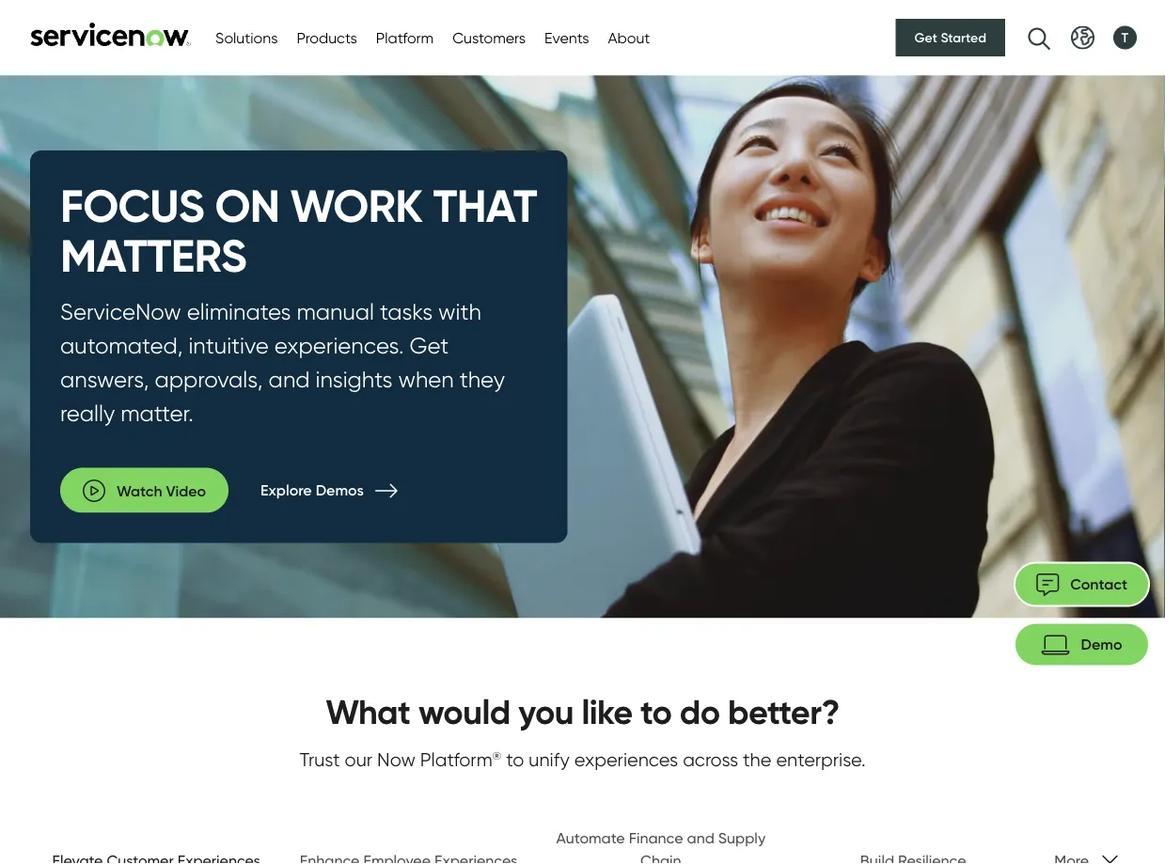 Task type: describe. For each thing, give the bounding box(es) containing it.
servicenow image
[[28, 22, 193, 47]]

platform button
[[376, 26, 434, 49]]

get
[[915, 30, 938, 46]]

customers
[[453, 28, 526, 47]]

products
[[297, 28, 357, 47]]

about button
[[608, 26, 650, 49]]

solutions button
[[215, 26, 278, 49]]

get started link
[[896, 19, 1006, 56]]

about
[[608, 28, 650, 47]]

platform
[[376, 28, 434, 47]]

customers button
[[453, 26, 526, 49]]

solutions
[[215, 28, 278, 47]]



Task type: locate. For each thing, give the bounding box(es) containing it.
events
[[545, 28, 589, 47]]

events button
[[545, 26, 589, 49]]

size medium image
[[1101, 849, 1121, 865]]

products button
[[297, 26, 357, 49]]

started
[[941, 30, 987, 46]]

get started
[[915, 30, 987, 46]]



Task type: vqa. For each thing, say whether or not it's contained in the screenshot.
you in the . By clicking "Accept and Proceed," closing this banner or continuing to browse this site, you consent to the use of cookies.
no



